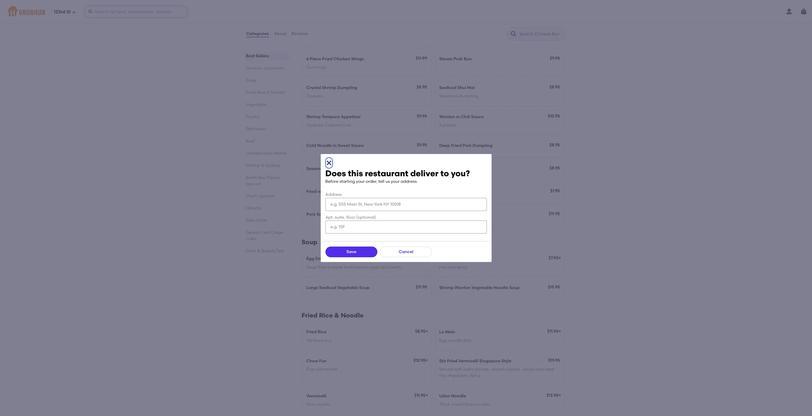 Task type: describe. For each thing, give the bounding box(es) containing it.
noodles.
[[475, 402, 492, 407]]

beef
[[536, 367, 545, 372]]

svg image inside the main navigation navigation
[[801, 8, 808, 15]]

flour
[[465, 402, 474, 407]]

vegetable for large seafood vegetable soup
[[338, 285, 359, 290]]

cake
[[246, 236, 257, 241]]

french
[[319, 27, 333, 32]]

starting
[[340, 179, 355, 184]]

shrimp wonton vegetable noodle soup
[[440, 285, 520, 290]]

$8.95 up $7.95
[[550, 166, 561, 171]]

1 horizontal spatial vermicelli
[[459, 359, 479, 364]]

123rd st
[[54, 9, 71, 14]]

flat
[[307, 367, 314, 372]]

$9.95 for wonton in chili sauce
[[417, 114, 427, 119]]

wonton
[[318, 189, 333, 194]]

wild
[[315, 367, 323, 372]]

dish.
[[463, 338, 473, 343]]

bento
[[246, 175, 258, 180]]

0 horizontal spatial svg image
[[72, 10, 76, 14]]

0 vertical spatial noodle.
[[324, 367, 339, 372]]

fried inside the "fried rice & noodle" tab
[[246, 90, 256, 95]]

side order
[[246, 218, 268, 223]]

1 vertical spatial sauce
[[351, 143, 364, 148]]

dessert and crepe cake
[[246, 230, 284, 241]]

1 vertical spatial dumpling
[[473, 143, 493, 148]]

about button
[[274, 23, 287, 45]]

$8.95 left lo
[[415, 329, 426, 334]]

sweet
[[338, 143, 350, 148]]

soup inside button
[[317, 212, 327, 217]]

noodle inside the "fried rice & noodle" tab
[[271, 90, 286, 95]]

drink
[[246, 249, 256, 254]]

special inside "bento box dinner special"
[[246, 181, 261, 186]]

$11.95 button
[[436, 208, 564, 226]]

wonton in chili sauce
[[440, 114, 484, 119]]

platter
[[274, 151, 287, 156]]

stir fried rice.
[[307, 338, 333, 343]]

& right drink
[[257, 249, 261, 254]]

6 piece fried chicken wings
[[307, 56, 364, 61]]

$11.99
[[416, 56, 427, 61]]

+ for egg noodle dish.
[[559, 329, 562, 334]]

drink & bubble tea
[[246, 249, 284, 254]]

that
[[318, 265, 326, 270]]

dinner
[[267, 175, 280, 180]]

to
[[441, 168, 449, 179]]

soup that is made from beaten eggs and broth.
[[307, 265, 402, 270]]

a cut of meat taken from the shoulder.
[[440, 36, 517, 41]]

made
[[331, 265, 343, 270]]

box
[[259, 175, 266, 180]]

broth.
[[390, 265, 402, 270]]

order,
[[366, 179, 378, 184]]

2 vertical spatial in
[[333, 143, 337, 148]]

123rd
[[54, 9, 65, 14]]

vegetable.
[[448, 373, 469, 378]]

pieces. for crystal
[[310, 94, 324, 99]]

beaten
[[355, 265, 369, 270]]

soup inside tab
[[246, 78, 256, 83]]

fried left potatoes.
[[307, 36, 317, 41]]

categories
[[246, 31, 269, 36]]

1 vertical spatial pork
[[463, 143, 472, 148]]

$8.95 for pork
[[550, 143, 561, 148]]

pieces. for wonton
[[443, 123, 457, 128]]

lo mein
[[440, 330, 455, 335]]

flat wild noodle.
[[307, 367, 339, 372]]

seafood shui mai
[[440, 85, 475, 90]]

wings
[[351, 56, 364, 61]]

cold
[[307, 143, 316, 148]]

steam
[[440, 56, 453, 61]]

with
[[455, 367, 463, 372]]

poultry tab
[[246, 114, 288, 120]]

1 vertical spatial in
[[342, 123, 346, 128]]

shrimp for shrimp tempura appetizer
[[307, 114, 321, 119]]

$7.90
[[549, 256, 559, 261]]

large for large seafood vegetable soup
[[307, 285, 318, 290]]

crepe
[[271, 230, 284, 235]]

sellers
[[256, 53, 269, 59]]

large for large french fries
[[307, 27, 318, 32]]

cut
[[307, 65, 314, 70]]

piece
[[310, 56, 321, 61]]

egg drop soup
[[307, 256, 337, 261]]

save button
[[326, 247, 378, 257]]

+ for soup that is made from beaten eggs and broth.
[[426, 256, 428, 261]]

crystal shrimp dumpling
[[307, 85, 357, 90]]

vegetable for shrimp wonton vegetable noodle soup
[[472, 285, 493, 290]]

dimsum appetizers tab
[[246, 65, 288, 71]]

(optional)
[[357, 215, 376, 220]]

combination platter tab
[[246, 150, 288, 156]]

this
[[348, 168, 363, 179]]

vegetable tab
[[246, 102, 288, 108]]

$11.95 up the $19.95
[[548, 329, 559, 334]]

and for hot and spicy.
[[448, 265, 456, 270]]

shrimp & scallop tab
[[246, 162, 288, 169]]

2 your from the left
[[391, 179, 400, 184]]

baby
[[464, 367, 474, 372]]

$25.98 +
[[546, 27, 562, 32]]

dessert
[[246, 230, 261, 235]]

+ for flat wild noodle.
[[426, 358, 428, 363]]

shoulder.
[[498, 36, 517, 41]]

$10.95
[[548, 114, 561, 119]]

4 pieces. cooked in oil.
[[307, 123, 352, 128]]

mein
[[446, 330, 455, 335]]

0 horizontal spatial svg image
[[326, 160, 333, 167]]

tell
[[379, 179, 385, 184]]

0 vertical spatial from
[[480, 36, 490, 41]]

stir for stir fried vermicelli singapore style
[[440, 359, 447, 364]]

& inside tab
[[261, 163, 264, 168]]

1 your from the left
[[356, 179, 365, 184]]

and for dessert and crepe cake
[[262, 230, 270, 235]]

you?
[[451, 168, 470, 179]]

shrimp for shrimp wonton vegetable noodle soup
[[440, 285, 454, 290]]

rice.
[[324, 338, 333, 343]]

main navigation navigation
[[0, 0, 813, 23]]

bento box dinner special
[[246, 175, 280, 186]]

$7.90 +
[[549, 256, 562, 261]]

+ for a cut of meat taken from the shoulder.
[[559, 27, 562, 32]]

3 pieces.
[[307, 94, 324, 99]]

does
[[326, 168, 346, 179]]

order
[[256, 218, 268, 223]]

dumpling for pork soup dumpling
[[328, 212, 348, 217]]

fried up the with
[[448, 359, 458, 364]]

1 vertical spatial from
[[344, 265, 354, 270]]

large seafood vegetable soup
[[307, 285, 370, 290]]

dimsum
[[246, 66, 263, 71]]

bubble
[[262, 249, 276, 254]]

lo
[[440, 330, 445, 335]]

wings.
[[315, 65, 328, 70]]

mai
[[467, 85, 475, 90]]

taken
[[468, 36, 479, 41]]

before
[[326, 179, 339, 184]]

reviews
[[292, 31, 308, 36]]

chef's special tab
[[246, 193, 288, 199]]

fun
[[319, 359, 327, 364]]

fried rice & noodle tab
[[246, 89, 288, 96]]

deep
[[440, 143, 450, 148]]

fried
[[314, 338, 323, 343]]



Task type: locate. For each thing, give the bounding box(es) containing it.
special down bento
[[246, 181, 261, 186]]

fries
[[334, 27, 344, 32]]

hot
[[440, 256, 447, 261], [440, 265, 447, 270]]

udon noodle
[[440, 394, 467, 399]]

1 horizontal spatial seafood
[[440, 85, 457, 90]]

$11.95 down $7.95
[[549, 211, 561, 217]]

shrimp up 4
[[307, 114, 321, 119]]

0 horizontal spatial fried rice & noodle
[[246, 90, 286, 95]]

takoyaiki章鱼小丸子
[[440, 166, 480, 171]]

1 horizontal spatial your
[[391, 179, 400, 184]]

$7.95
[[551, 189, 561, 194]]

1 horizontal spatial sauce
[[471, 114, 484, 119]]

side
[[246, 218, 255, 223]]

from left the the
[[480, 36, 490, 41]]

1 horizontal spatial 6
[[440, 123, 442, 128]]

about
[[274, 31, 287, 36]]

us
[[386, 179, 390, 184]]

chicken
[[334, 56, 350, 61]]

1 vertical spatial vermicelli
[[307, 394, 327, 399]]

shrimp down hot and spicy.
[[440, 285, 454, 290]]

and left spicy.
[[448, 265, 456, 270]]

1 horizontal spatial sliced
[[524, 367, 535, 372]]

shrimp
[[322, 85, 337, 90], [307, 114, 321, 119], [246, 163, 260, 168], [440, 285, 454, 290]]

stir fried vermicelli singapore style
[[440, 359, 512, 364]]

0 vertical spatial egg
[[307, 256, 315, 261]]

$11.95
[[549, 211, 561, 217], [416, 285, 427, 290], [548, 329, 559, 334], [415, 393, 426, 398]]

pork
[[454, 56, 463, 61], [463, 143, 472, 148], [307, 212, 316, 217]]

restaurant
[[365, 168, 409, 179]]

sliced
[[492, 367, 504, 372], [524, 367, 535, 372]]

1 hot from the top
[[440, 256, 447, 261]]

wheat
[[451, 402, 464, 407]]

fried up the fried
[[307, 330, 317, 335]]

pieces.
[[310, 94, 324, 99], [310, 123, 324, 128], [443, 123, 457, 128]]

$6.95 +
[[416, 256, 428, 261]]

6 left piece
[[307, 56, 309, 61]]

st
[[66, 9, 71, 14]]

2 , from the left
[[522, 367, 523, 372]]

in left "oil."
[[342, 123, 346, 128]]

$9.95 for deep fried pork dumpling
[[417, 143, 427, 148]]

vermicelli
[[459, 359, 479, 364], [307, 394, 327, 399]]

hot up hot and spicy.
[[440, 256, 447, 261]]

pieces. right 4
[[310, 123, 324, 128]]

0 horizontal spatial egg
[[307, 256, 315, 261]]

large down that
[[307, 285, 318, 290]]

fried rice & noodle up fried rice
[[302, 312, 364, 319]]

fried inside fried wonton (6pcs) "button"
[[307, 189, 317, 194]]

deliver
[[411, 168, 439, 179]]

$8.95 up $10.95
[[550, 85, 561, 90]]

pieces. down wonton in chili sauce
[[443, 123, 457, 128]]

0 horizontal spatial your
[[356, 179, 365, 184]]

0 horizontal spatial ,
[[490, 367, 491, 372]]

1 vertical spatial svg image
[[326, 160, 333, 167]]

fried up the wings.
[[322, 56, 333, 61]]

sliced left beef
[[524, 367, 535, 372]]

large french fries
[[307, 27, 344, 32]]

1 large from the top
[[307, 27, 318, 32]]

1 horizontal spatial egg
[[440, 338, 447, 343]]

1 vertical spatial $11.95 +
[[415, 393, 428, 398]]

cancel button
[[380, 247, 433, 257]]

1 sliced from the left
[[492, 367, 504, 372]]

shrimp inside tab
[[246, 163, 260, 168]]

a
[[440, 36, 443, 41]]

stir for stir fried rice.
[[307, 338, 313, 343]]

rice inside tab
[[257, 90, 266, 95]]

sauce right sweet
[[351, 143, 364, 148]]

fried rice & noodle inside tab
[[246, 90, 286, 95]]

egg
[[307, 256, 315, 261], [440, 338, 447, 343]]

and right eggs
[[381, 265, 389, 270]]

best
[[246, 53, 255, 59]]

1 vertical spatial fried rice & noodle
[[302, 312, 364, 319]]

1 horizontal spatial svg image
[[88, 9, 93, 14]]

0 horizontal spatial in
[[333, 143, 337, 148]]

0 vertical spatial in
[[457, 114, 460, 119]]

pork left apt,
[[307, 212, 316, 217]]

& left scallop
[[261, 163, 264, 168]]

0 horizontal spatial vermicelli
[[307, 394, 327, 399]]

dimsum appetizers
[[246, 66, 285, 71]]

chef's special
[[246, 194, 275, 199]]

1 , from the left
[[490, 367, 491, 372]]

steamed
[[440, 94, 458, 99]]

1 vertical spatial wonton
[[455, 285, 471, 290]]

1 horizontal spatial from
[[480, 36, 490, 41]]

bento box dinner special tab
[[246, 175, 288, 187]]

0 vertical spatial vermicelli
[[459, 359, 479, 364]]

shrimp
[[475, 367, 489, 372]]

and inside dessert and crepe cake
[[262, 230, 270, 235]]

6 for 6 pieces.
[[440, 123, 442, 128]]

vermicelli up baby
[[459, 359, 479, 364]]

soup tab
[[246, 77, 288, 83]]

beef tab
[[246, 138, 288, 144]]

0 horizontal spatial sliced
[[492, 367, 504, 372]]

stir
[[307, 338, 313, 343], [440, 359, 447, 364]]

hot down hot and sour soup
[[440, 265, 447, 270]]

+ for hot and spicy.
[[559, 256, 562, 261]]

0 vertical spatial pork
[[454, 56, 463, 61]]

drink & bubble tea tab
[[246, 248, 288, 254]]

pork inside pork soup dumpling button
[[307, 212, 316, 217]]

dumpling for crystal shrimp dumpling
[[338, 85, 357, 90]]

rice noodle.
[[307, 402, 331, 407]]

hot for hot and spicy.
[[440, 265, 447, 270]]

0 horizontal spatial seafood
[[319, 285, 337, 290]]

hibachi
[[246, 206, 262, 211]]

1 vertical spatial noodle.
[[316, 402, 331, 407]]

0 horizontal spatial sauce
[[351, 143, 364, 148]]

6 pieces.
[[440, 123, 457, 128]]

search icon image
[[510, 30, 517, 37]]

your down this
[[356, 179, 365, 184]]

1 horizontal spatial fried rice & noodle
[[302, 312, 364, 319]]

special
[[246, 181, 261, 186], [260, 194, 275, 199]]

$11.95 + for rice noodle.
[[415, 393, 428, 398]]

fried rice & noodle up vegetable tab
[[246, 90, 286, 95]]

side order tab
[[246, 217, 288, 224]]

cooked
[[325, 123, 341, 128]]

cancel
[[399, 249, 414, 254]]

svg image
[[801, 8, 808, 15], [326, 160, 333, 167]]

seafood down 'is'
[[319, 285, 337, 290]]

1 horizontal spatial in
[[342, 123, 346, 128]]

special inside tab
[[260, 194, 275, 199]]

in left chili
[[457, 114, 460, 119]]

and for hot and sour soup
[[448, 256, 456, 261]]

0 vertical spatial $11.95 +
[[548, 329, 562, 334]]

fried potatoes.
[[307, 36, 337, 41]]

$11.95 + left 'udon'
[[415, 393, 428, 398]]

2 vertical spatial pork
[[307, 212, 316, 217]]

2 horizontal spatial in
[[457, 114, 460, 119]]

egg for egg noodle dish.
[[440, 338, 447, 343]]

from right the made
[[344, 265, 354, 270]]

0 vertical spatial 6
[[307, 56, 309, 61]]

0 horizontal spatial 6
[[307, 56, 309, 61]]

0 vertical spatial hot
[[440, 256, 447, 261]]

$11.95 inside $11.95 button
[[549, 211, 561, 217]]

and inside served with baby shrimp , sliced chicken , sliced beef and mix vegetable. spicy.
[[546, 367, 554, 372]]

udon
[[440, 394, 451, 399]]

+
[[559, 27, 562, 32], [426, 256, 428, 261], [559, 256, 562, 261], [426, 329, 428, 334], [559, 329, 562, 334], [426, 358, 428, 363], [426, 393, 428, 398], [559, 393, 562, 398]]

$8.95 down $11.99
[[417, 85, 427, 90]]

reviews button
[[291, 23, 309, 45]]

$8.95 +
[[415, 329, 428, 334]]

0 vertical spatial svg image
[[801, 8, 808, 15]]

1 vertical spatial special
[[260, 194, 275, 199]]

e,g. 555 Main St, New York NY 10018 search field
[[326, 198, 487, 211]]

1 horizontal spatial stir
[[440, 359, 447, 364]]

$8.95 for mai
[[550, 85, 561, 90]]

0 horizontal spatial stir
[[307, 338, 313, 343]]

wonton down spicy.
[[455, 285, 471, 290]]

+ for rice noodle.
[[426, 393, 428, 398]]

poultry
[[246, 114, 260, 119]]

$13.95 +
[[547, 393, 562, 398]]

& up vegetable tab
[[267, 90, 270, 95]]

pork right deep
[[463, 143, 472, 148]]

shrimp up bento
[[246, 163, 260, 168]]

chili
[[461, 114, 470, 119]]

appetizers
[[264, 66, 285, 71]]

$25.98
[[546, 27, 559, 32]]

drop
[[316, 256, 326, 261]]

wonton up 6 pieces.
[[440, 114, 456, 119]]

chicken
[[505, 367, 521, 372]]

and up hot and spicy.
[[448, 256, 456, 261]]

egg left drop
[[307, 256, 315, 261]]

does this restaurant deliver to you? before starting your order, tell us your address.
[[326, 168, 470, 184]]

1 vertical spatial 6
[[440, 123, 442, 128]]

$11.95 + up the $19.95
[[548, 329, 562, 334]]

1 vertical spatial large
[[307, 285, 318, 290]]

shrimp for shrimp & scallop
[[246, 163, 260, 168]]

1 horizontal spatial vegetable
[[338, 285, 359, 290]]

hibachi tab
[[246, 205, 288, 211]]

$11.95 + for egg noodle dish.
[[548, 329, 562, 334]]

0 vertical spatial dumpling
[[338, 85, 357, 90]]

svg image
[[88, 9, 93, 14], [72, 10, 76, 14]]

appetizer
[[341, 114, 361, 119]]

stir up served
[[440, 359, 447, 364]]

your right us
[[391, 179, 400, 184]]

tempura
[[322, 114, 340, 119]]

rice
[[257, 90, 266, 95], [319, 312, 333, 319], [318, 330, 327, 335], [307, 402, 315, 407]]

$11.95 down $6.95 +
[[416, 285, 427, 290]]

large up the fried potatoes.
[[307, 27, 318, 32]]

egg noodle dish.
[[440, 338, 473, 343]]

fried rice & noodle
[[246, 90, 286, 95], [302, 312, 364, 319]]

2 sliced from the left
[[524, 367, 535, 372]]

2 large from the top
[[307, 285, 318, 290]]

shrimp & scallop
[[246, 163, 280, 168]]

crystal
[[307, 85, 321, 90]]

diet menu tab
[[246, 126, 288, 132]]

pork left bun on the right top
[[454, 56, 463, 61]]

(6pcs)
[[334, 189, 347, 194]]

egg down lo
[[440, 338, 447, 343]]

$8.95 down $10.95
[[550, 143, 561, 148]]

0 vertical spatial fried rice & noodle
[[246, 90, 286, 95]]

fried wonton (6pcs)
[[307, 189, 347, 194]]

vermicelli up rice noodle. at the left of page
[[307, 394, 327, 399]]

cold noodle in sweet sauce
[[307, 143, 364, 148]]

0 vertical spatial large
[[307, 27, 318, 32]]

0 vertical spatial stir
[[307, 338, 313, 343]]

0 vertical spatial wonton
[[440, 114, 456, 119]]

$11.95 left 'udon'
[[415, 393, 426, 398]]

fried right deep
[[451, 143, 462, 148]]

cut
[[444, 36, 450, 41]]

sesame ball
[[307, 166, 332, 171]]

large
[[307, 27, 318, 32], [307, 285, 318, 290]]

beef
[[246, 139, 255, 144]]

stir left the fried
[[307, 338, 313, 343]]

egg for egg drop soup
[[307, 256, 315, 261]]

1 horizontal spatial $11.95 +
[[548, 329, 562, 334]]

& down "large seafood vegetable soup"
[[335, 312, 340, 319]]

, down singapore
[[490, 367, 491, 372]]

$7.95 button
[[436, 185, 564, 203]]

address.
[[401, 179, 418, 184]]

+ for thick wheat flour noodles.
[[559, 393, 562, 398]]

fried up fried rice
[[302, 312, 318, 319]]

e,g. 15F search field
[[326, 221, 487, 234]]

$9.95 for takoyaiki章鱼小丸子
[[417, 166, 427, 171]]

1 horizontal spatial svg image
[[801, 8, 808, 15]]

1 horizontal spatial ,
[[522, 367, 523, 372]]

6 up deep
[[440, 123, 442, 128]]

2 horizontal spatial vegetable
[[472, 285, 493, 290]]

hot for hot and sour soup
[[440, 256, 447, 261]]

sliced down singapore
[[492, 367, 504, 372]]

2 vertical spatial dumpling
[[328, 212, 348, 217]]

0 vertical spatial sauce
[[471, 114, 484, 119]]

vegetable inside tab
[[246, 102, 267, 107]]

dessert and crepe cake tab
[[246, 230, 288, 242]]

0 vertical spatial special
[[246, 181, 261, 186]]

sauce right chili
[[471, 114, 484, 119]]

shui
[[458, 85, 466, 90]]

2 hot from the top
[[440, 265, 447, 270]]

1 vertical spatial egg
[[440, 338, 447, 343]]

+ for stir fried rice.
[[426, 329, 428, 334]]

sesame
[[307, 166, 323, 171]]

Search Chinese Bun search field
[[519, 31, 565, 37]]

0 vertical spatial seafood
[[440, 85, 457, 90]]

in left sweet
[[333, 143, 337, 148]]

seafood up "steamed"
[[440, 85, 457, 90]]

0 horizontal spatial $11.95 +
[[415, 393, 428, 398]]

and right beef
[[546, 367, 554, 372]]

diet menu
[[246, 127, 266, 132]]

$6.95
[[416, 256, 426, 261]]

0 horizontal spatial vegetable
[[246, 102, 267, 107]]

best sellers tab
[[246, 53, 288, 59]]

special up the hibachi tab
[[260, 194, 275, 199]]

$8.95 for dumpling
[[417, 85, 427, 90]]

1 vertical spatial stir
[[440, 359, 447, 364]]

1 vertical spatial seafood
[[319, 285, 337, 290]]

chow
[[307, 359, 318, 364]]

1 vertical spatial hot
[[440, 265, 447, 270]]

chow fun
[[307, 359, 327, 364]]

fried left wonton
[[307, 189, 317, 194]]

shrimp right crystal
[[322, 85, 337, 90]]

save
[[347, 249, 357, 254]]

,
[[490, 367, 491, 372], [522, 367, 523, 372]]

pieces. down crystal
[[310, 94, 324, 99]]

spicy.
[[470, 373, 482, 378]]

fried up vegetable tab
[[246, 90, 256, 95]]

fried wonton (6pcs) button
[[303, 185, 431, 203]]

pieces. for shrimp
[[310, 123, 324, 128]]

dumpling inside button
[[328, 212, 348, 217]]

6 for 6 piece fried chicken wings
[[307, 56, 309, 61]]

and left crepe
[[262, 230, 270, 235]]

tea
[[277, 249, 284, 254]]

0 horizontal spatial from
[[344, 265, 354, 270]]

dumpling.
[[459, 94, 479, 99]]

, right the chicken
[[522, 367, 523, 372]]



Task type: vqa. For each thing, say whether or not it's contained in the screenshot.
the topmost Jan
no



